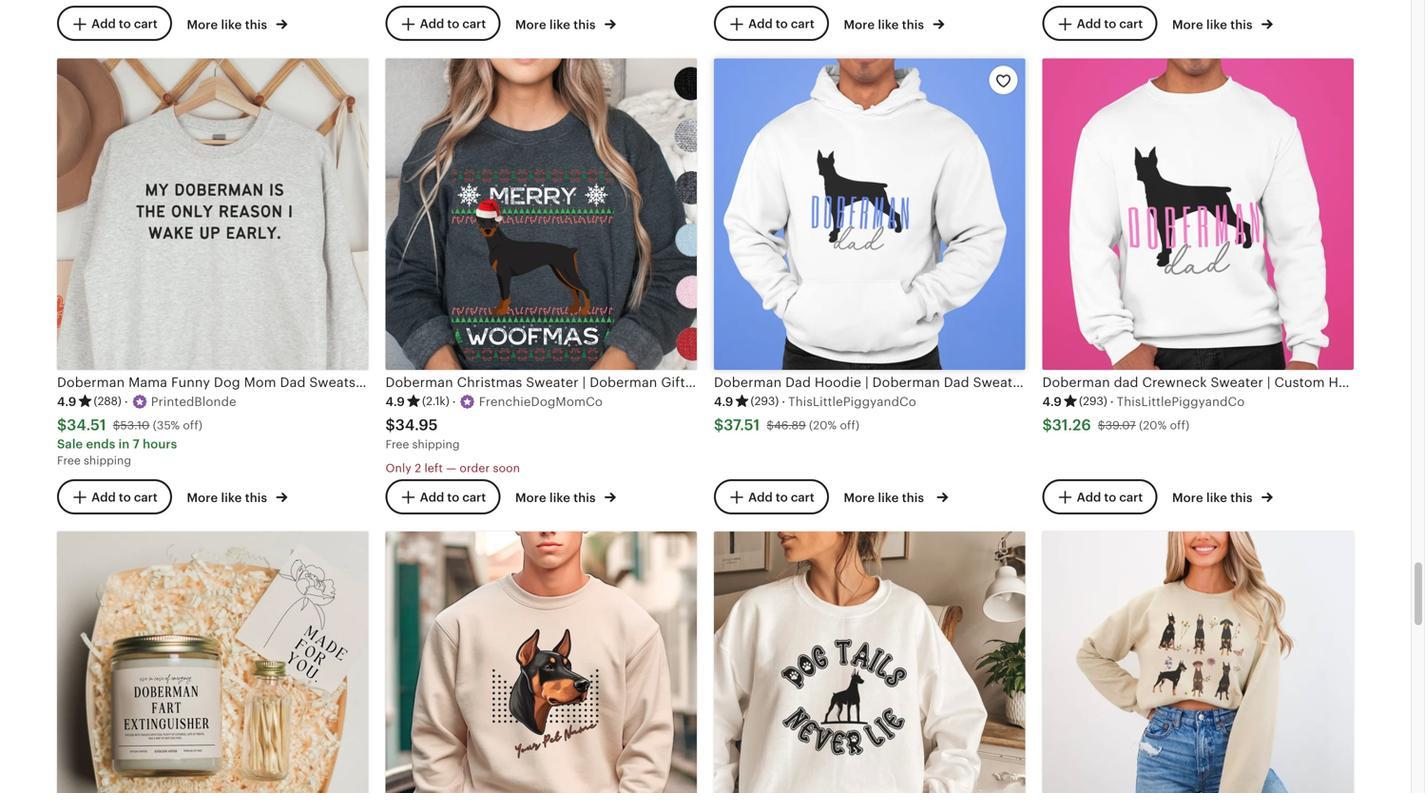 Task type: describe. For each thing, give the bounding box(es) containing it.
doberman mama funny dog mom dad sweatshirt pet owner sweater dog lover birthday gift new puppy crewneck mothers day gift for women image
[[57, 58, 369, 370]]

doberman cottagecore sweatshirt, doberman, doberman sweatshirt, doberman dog mom, doberman gifts, doberman dog lover, doberman dog,dobie mom image
[[1043, 532, 1354, 793]]

4.9 star rating with 288 reviews image
[[57, 393, 122, 410]]

2
[[415, 462, 421, 475]]

$ 34.51 $ 53.10 (35% off) sale ends in 7 hours free shipping
[[57, 417, 203, 467]]

4.9 star rating with 293 reviews image for 37.51
[[714, 393, 779, 410]]

4.9 star rating with 2.1k reviews image
[[386, 393, 450, 410]]

7
[[133, 437, 140, 451]]

1 · from the left
[[124, 395, 128, 409]]

$ inside the $ 37.51 $ 46.89 (20% off)
[[767, 419, 774, 432]]

thislittlepiggyandco for 37.51
[[789, 395, 917, 409]]

4.9 for 37.51
[[714, 395, 734, 409]]

$ left 39.07
[[1043, 417, 1053, 434]]

$ 34.95 free shipping
[[386, 417, 460, 451]]

—
[[446, 462, 457, 475]]

· thislittlepiggyandco for 37.51
[[782, 395, 917, 409]]

$ up sale
[[57, 417, 67, 434]]

(2.1k)
[[422, 395, 450, 408]]

doberman dad hoodie | doberman dad sweater | custom doberman dad sweatshirt | gift for dobie dad | custom gift for doberman pinscher dad image
[[714, 58, 1026, 370]]

$ up in
[[113, 419, 120, 432]]

shipping inside $ 34.51 $ 53.10 (35% off) sale ends in 7 hours free shipping
[[84, 454, 131, 467]]

(293) for 37.51
[[751, 395, 779, 408]]

$ left 46.89
[[714, 417, 724, 434]]

ends
[[86, 437, 115, 451]]

$ 37.51 $ 46.89 (20% off)
[[714, 417, 860, 434]]

left
[[425, 462, 443, 475]]

46.89
[[774, 419, 806, 432]]

only
[[386, 462, 412, 475]]

4 · from the left
[[1111, 395, 1114, 409]]

$ inside $ 34.95 free shipping
[[386, 417, 395, 434]]

31.26
[[1053, 417, 1092, 434]]

shipping inside $ 34.95 free shipping
[[412, 438, 460, 451]]

(293) for 31.26
[[1079, 395, 1108, 408]]

4.9 star rating with 293 reviews image for 31.26
[[1043, 393, 1108, 410]]

(20% for 31.26
[[1139, 419, 1167, 432]]

4.9 for 34.51
[[57, 395, 77, 409]]

· thislittlepiggyandco for 31.26
[[1111, 395, 1245, 409]]



Task type: vqa. For each thing, say whether or not it's contained in the screenshot.
(293) corresponding to 37.51
yes



Task type: locate. For each thing, give the bounding box(es) containing it.
$ right "37.51"
[[767, 419, 774, 432]]

(293)
[[751, 395, 779, 408], [1079, 395, 1108, 408]]

1 vertical spatial shipping
[[84, 454, 131, 467]]

1 (20% from the left
[[809, 419, 837, 432]]

0 vertical spatial shipping
[[412, 438, 460, 451]]

$ 31.26 $ 39.07 (20% off)
[[1043, 417, 1190, 434]]

to
[[119, 17, 131, 31], [447, 17, 460, 31], [776, 17, 788, 31], [1105, 17, 1117, 31], [119, 490, 131, 505], [447, 490, 460, 505], [776, 490, 788, 505], [1105, 490, 1117, 505]]

2 · thislittlepiggyandco from the left
[[1111, 395, 1245, 409]]

0 horizontal spatial (20%
[[809, 419, 837, 432]]

0 horizontal spatial · thislittlepiggyandco
[[782, 395, 917, 409]]

cart
[[134, 17, 158, 31], [463, 17, 486, 31], [791, 17, 815, 31], [1120, 17, 1143, 31], [134, 490, 158, 505], [463, 490, 486, 505], [791, 490, 815, 505], [1120, 490, 1143, 505]]

2 (20% from the left
[[1139, 419, 1167, 432]]

· up the $ 37.51 $ 46.89 (20% off)
[[782, 395, 786, 409]]

0 horizontal spatial thislittlepiggyandco
[[789, 395, 917, 409]]

shipping up the left
[[412, 438, 460, 451]]

34.51
[[67, 417, 106, 434]]

1 4.9 star rating with 293 reviews image from the left
[[714, 393, 779, 410]]

doberman dad crewneck sweater | custom holiday gift for doberman dad | custom dobie dad | personalized doberman dad gift | dobie gift image
[[1043, 58, 1354, 370]]

off) down printedblonde
[[183, 419, 203, 432]]

order
[[460, 462, 490, 475]]

2 · from the left
[[452, 395, 456, 409]]

· thislittlepiggyandco
[[782, 395, 917, 409], [1111, 395, 1245, 409]]

0 horizontal spatial off)
[[183, 419, 203, 432]]

3 off) from the left
[[1170, 419, 1190, 432]]

34.95
[[395, 417, 438, 434]]

4.9
[[57, 395, 77, 409], [386, 395, 405, 409], [714, 395, 734, 409], [1043, 395, 1062, 409]]

off) inside the $ 37.51 $ 46.89 (20% off)
[[840, 419, 860, 432]]

0 horizontal spatial free
[[57, 454, 81, 467]]

3 4.9 from the left
[[714, 395, 734, 409]]

free inside $ 34.95 free shipping
[[386, 438, 409, 451]]

· right (288) at the left of the page
[[124, 395, 128, 409]]

more like this
[[187, 17, 270, 32], [515, 17, 599, 32], [844, 17, 928, 32], [1173, 17, 1256, 32], [187, 491, 270, 505], [515, 491, 599, 505], [844, 491, 928, 505], [1173, 491, 1256, 505]]

(293) up 31.26
[[1079, 395, 1108, 408]]

· thislittlepiggyandco up 39.07
[[1111, 395, 1245, 409]]

1 off) from the left
[[183, 419, 203, 432]]

(20% inside $ 31.26 $ 39.07 (20% off)
[[1139, 419, 1167, 432]]

1 (293) from the left
[[751, 395, 779, 408]]

soon
[[493, 462, 520, 475]]

like
[[221, 17, 242, 32], [550, 17, 571, 32], [878, 17, 899, 32], [1207, 17, 1228, 32], [221, 491, 242, 505], [550, 491, 571, 505], [878, 491, 899, 505], [1207, 491, 1228, 505]]

thislittlepiggyandco for 31.26
[[1117, 395, 1245, 409]]

3 · from the left
[[782, 395, 786, 409]]

only 2 left — order soon
[[386, 462, 520, 475]]

thislittlepiggyandco
[[789, 395, 917, 409], [1117, 395, 1245, 409]]

in
[[118, 437, 130, 451]]

4.9 for 31.26
[[1043, 395, 1062, 409]]

$ right 31.26
[[1098, 419, 1106, 432]]

more
[[187, 17, 218, 32], [515, 17, 547, 32], [844, 17, 875, 32], [1173, 17, 1204, 32], [187, 491, 218, 505], [515, 491, 547, 505], [844, 491, 875, 505], [1173, 491, 1204, 505]]

free up only
[[386, 438, 409, 451]]

doberman christmas sweater | doberman gifts | ugly dobermann sweater | european doberman sweatshirt | doberman mom sweatshirt | doberman dad image
[[386, 58, 697, 370]]

shipping
[[412, 438, 460, 451], [84, 454, 131, 467]]

37.51
[[724, 417, 760, 434]]

1 vertical spatial free
[[57, 454, 81, 467]]

shipping down 'ends'
[[84, 454, 131, 467]]

4.9 up 34.51 on the bottom of the page
[[57, 395, 77, 409]]

1 4.9 from the left
[[57, 395, 77, 409]]

more like this link
[[187, 14, 288, 33], [515, 14, 616, 33], [844, 14, 945, 33], [1173, 14, 1273, 33], [187, 487, 288, 507], [515, 487, 616, 507], [844, 487, 945, 507], [1173, 487, 1273, 507]]

0 horizontal spatial shipping
[[84, 454, 131, 467]]

free inside $ 34.51 $ 53.10 (35% off) sale ends in 7 hours free shipping
[[57, 454, 81, 467]]

· right (2.1k) on the left of the page
[[452, 395, 456, 409]]

4.9 inside 4.9 star rating with 2.1k reviews image
[[386, 395, 405, 409]]

4.9 star rating with 293 reviews image up "37.51"
[[714, 393, 779, 410]]

0 vertical spatial free
[[386, 438, 409, 451]]

off) right 39.07
[[1170, 419, 1190, 432]]

free
[[386, 438, 409, 451], [57, 454, 81, 467]]

4.9 up 31.26
[[1043, 395, 1062, 409]]

4.9 star rating with 293 reviews image
[[714, 393, 779, 410], [1043, 393, 1108, 410]]

4 4.9 from the left
[[1043, 395, 1062, 409]]

(20% right 39.07
[[1139, 419, 1167, 432]]

· thislittlepiggyandco up 46.89
[[782, 395, 917, 409]]

free down sale
[[57, 454, 81, 467]]

1 horizontal spatial thislittlepiggyandco
[[1117, 395, 1245, 409]]

off)
[[183, 419, 203, 432], [840, 419, 860, 432], [1170, 419, 1190, 432]]

2 off) from the left
[[840, 419, 860, 432]]

1 horizontal spatial free
[[386, 438, 409, 451]]

$ inside $ 31.26 $ 39.07 (20% off)
[[1098, 419, 1106, 432]]

4.9 star rating with 293 reviews image up 31.26
[[1043, 393, 1108, 410]]

custom pet name sweatshirt, doberman dog sweatshirt, doberman dog lover, dog mama sweater, pet lover sweater, animal lover gift image
[[386, 532, 697, 793]]

2 horizontal spatial off)
[[1170, 419, 1190, 432]]

39.07
[[1106, 419, 1136, 432]]

(20% inside the $ 37.51 $ 46.89 (20% off)
[[809, 419, 837, 432]]

off) for 37.51
[[840, 419, 860, 432]]

doberman fart extinguisher funny candle gift box for dog owner, new pet parent gift, doberman dog mom and dad birthday gift for dog lover image
[[57, 532, 369, 793]]

(293) up the $ 37.51 $ 46.89 (20% off)
[[751, 395, 779, 408]]

0 horizontal spatial 4.9 star rating with 293 reviews image
[[714, 393, 779, 410]]

(20% right 46.89
[[809, 419, 837, 432]]

off) right 46.89
[[840, 419, 860, 432]]

hours
[[143, 437, 177, 451]]

thislittlepiggyandco up 46.89
[[789, 395, 917, 409]]

frenchiedogmomco
[[479, 395, 603, 409]]

thislittlepiggyandco up 39.07
[[1117, 395, 1245, 409]]

sale
[[57, 437, 83, 451]]

2 4.9 star rating with 293 reviews image from the left
[[1043, 393, 1108, 410]]

$
[[57, 417, 67, 434], [386, 417, 395, 434], [714, 417, 724, 434], [1043, 417, 1053, 434], [113, 419, 120, 432], [767, 419, 774, 432], [1098, 419, 1106, 432]]

1 horizontal spatial 4.9 star rating with 293 reviews image
[[1043, 393, 1108, 410]]

(35%
[[153, 419, 180, 432]]

1 thislittlepiggyandco from the left
[[789, 395, 917, 409]]

add to cart
[[91, 17, 158, 31], [420, 17, 486, 31], [749, 17, 815, 31], [1077, 17, 1143, 31], [91, 490, 158, 505], [420, 490, 486, 505], [749, 490, 815, 505], [1077, 490, 1143, 505]]

off) inside $ 34.51 $ 53.10 (35% off) sale ends in 7 hours free shipping
[[183, 419, 203, 432]]

2 thislittlepiggyandco from the left
[[1117, 395, 1245, 409]]

(20%
[[809, 419, 837, 432], [1139, 419, 1167, 432]]

0 horizontal spatial (293)
[[751, 395, 779, 408]]

doberman sweatshirt, doberman mom, funny doberman, doberman pinscher sweater, doberman gifts, doberman lover, doberman docked tail sweater image
[[714, 532, 1026, 793]]

off) for 34.51
[[183, 419, 203, 432]]

1 horizontal spatial shipping
[[412, 438, 460, 451]]

1 horizontal spatial (293)
[[1079, 395, 1108, 408]]

· up $ 31.26 $ 39.07 (20% off)
[[1111, 395, 1114, 409]]

off) inside $ 31.26 $ 39.07 (20% off)
[[1170, 419, 1190, 432]]

1 horizontal spatial (20%
[[1139, 419, 1167, 432]]

53.10
[[120, 419, 150, 432]]

4.9 inside 4.9 star rating with 288 reviews image
[[57, 395, 77, 409]]

2 4.9 from the left
[[386, 395, 405, 409]]

1 horizontal spatial off)
[[840, 419, 860, 432]]

·
[[124, 395, 128, 409], [452, 395, 456, 409], [782, 395, 786, 409], [1111, 395, 1114, 409]]

1 horizontal spatial · thislittlepiggyandco
[[1111, 395, 1245, 409]]

$ down 4.9 star rating with 2.1k reviews image
[[386, 417, 395, 434]]

(288)
[[94, 395, 122, 408]]

2 (293) from the left
[[1079, 395, 1108, 408]]

(20% for 37.51
[[809, 419, 837, 432]]

this
[[245, 17, 267, 32], [574, 17, 596, 32], [902, 17, 925, 32], [1231, 17, 1253, 32], [245, 491, 267, 505], [574, 491, 596, 505], [902, 491, 925, 505], [1231, 491, 1253, 505]]

off) for 31.26
[[1170, 419, 1190, 432]]

add to cart button
[[57, 6, 172, 41], [386, 6, 501, 41], [714, 6, 829, 41], [1043, 6, 1158, 41], [57, 479, 172, 515], [386, 479, 501, 515], [714, 479, 829, 515], [1043, 479, 1158, 515]]

4.9 up 34.95
[[386, 395, 405, 409]]

printedblonde
[[151, 395, 237, 409]]

4.9 up "37.51"
[[714, 395, 734, 409]]

1 · thislittlepiggyandco from the left
[[782, 395, 917, 409]]

add
[[91, 17, 116, 31], [420, 17, 444, 31], [749, 17, 773, 31], [1077, 17, 1102, 31], [91, 490, 116, 505], [420, 490, 444, 505], [749, 490, 773, 505], [1077, 490, 1102, 505]]



